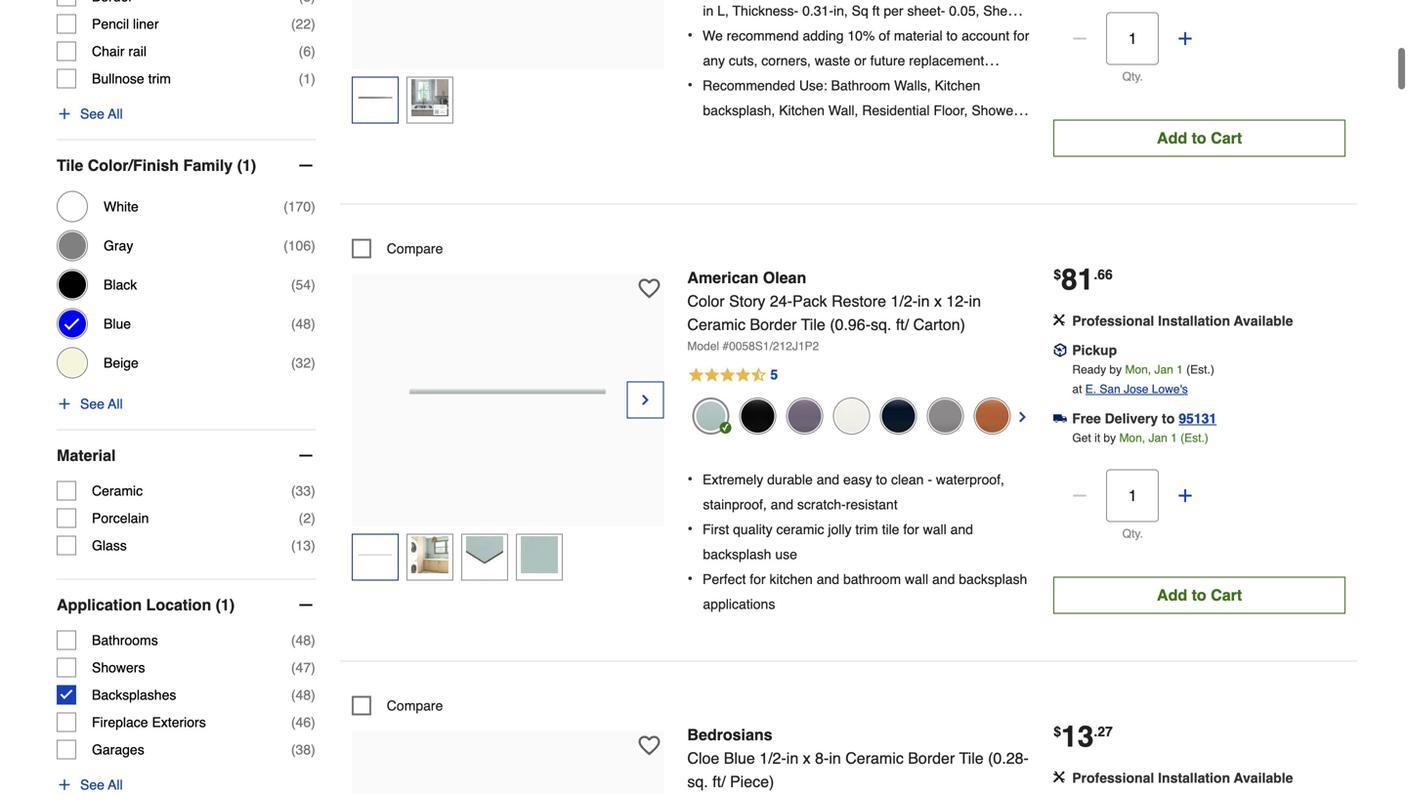 Task type: vqa. For each thing, say whether or not it's contained in the screenshot.
Cards
no



Task type: locate. For each thing, give the bounding box(es) containing it.
) up 47 on the left of page
[[311, 633, 316, 649]]

1 vertical spatial see all button
[[57, 395, 123, 414]]

add to cart button for minus icon
[[1054, 120, 1346, 157]]

by up san
[[1110, 363, 1122, 377]]

gallery item 0 image
[[400, 284, 615, 499]]

( 48 ) for blue
[[291, 316, 316, 332]]

2 all from the top
[[108, 396, 123, 412]]

0 vertical spatial x
[[934, 292, 942, 310]]

) down ( 2 )
[[311, 538, 316, 554]]

cloe
[[688, 750, 720, 768]]

professional installation available up lowe's
[[1073, 313, 1294, 329]]

(1) right family
[[237, 156, 256, 175]]

1 vertical spatial 48
[[296, 633, 311, 649]]

106
[[288, 238, 311, 254]]

0 horizontal spatial trim
[[148, 71, 171, 87]]

see all down beige
[[80, 396, 123, 412]]

minus image
[[296, 156, 316, 176], [296, 446, 316, 466], [1071, 486, 1090, 506], [296, 596, 316, 615]]

qty. for minus image under get
[[1123, 527, 1144, 541]]

trim right the bullnose
[[148, 71, 171, 87]]

) up 32
[[311, 316, 316, 332]]

1 horizontal spatial backsplash
[[959, 572, 1028, 587]]

0 vertical spatial see all
[[80, 106, 123, 122]]

) up 6
[[311, 16, 316, 32]]

needs
[[703, 78, 741, 93]]

1 vertical spatial stepper number input field with increment and decrement buttons number field
[[1107, 470, 1160, 522]]

minus image inside material button
[[296, 446, 316, 466]]

applications
[[703, 597, 776, 612]]

$ inside $ 13 .27
[[1054, 724, 1062, 740]]

0 horizontal spatial 13
[[296, 538, 311, 554]]

0 vertical spatial add
[[1157, 129, 1188, 147]]

(est.) inside "ready by mon, jan 1 (est.) at e. san jose lowe's"
[[1187, 363, 1215, 377]]

ft/ left carton)
[[896, 316, 909, 334]]

showers
[[92, 660, 145, 676]]

mon, up 'e. san jose lowe's' button
[[1126, 363, 1152, 377]]

all for location
[[108, 778, 123, 793]]

2 $ from the top
[[1054, 724, 1062, 740]]

2 add to cart from the top
[[1157, 586, 1243, 605]]

professional for 13
[[1073, 771, 1155, 786]]

minus image down ( 13 )
[[296, 596, 316, 615]]

kitchen up wall
[[779, 103, 825, 118]]

all down garages
[[108, 778, 123, 793]]

porcelain
[[92, 511, 149, 527]]

1 vertical spatial installation
[[1159, 771, 1231, 786]]

2 ( 48 ) from the top
[[291, 633, 316, 649]]

•
[[688, 26, 693, 44], [688, 76, 693, 94], [688, 470, 693, 488], [688, 520, 693, 538], [688, 570, 693, 588]]

0 vertical spatial cart
[[1211, 129, 1243, 147]]

plus image for application location
[[57, 778, 72, 793]]

• left perfect
[[688, 570, 693, 588]]

for right tile
[[904, 522, 920, 538]]

1/2- up carton)
[[891, 292, 918, 310]]

1 plus image from the top
[[57, 396, 72, 412]]

2 professional installation available from the top
[[1073, 771, 1294, 786]]

1 horizontal spatial shower
[[972, 103, 1018, 118]]

border left (0.28-
[[908, 750, 955, 768]]

13 down ( 2 )
[[296, 538, 311, 554]]

all down the bullnose
[[108, 106, 123, 122]]

2 available from the top
[[1234, 771, 1294, 786]]

3 all from the top
[[108, 778, 123, 793]]

0 vertical spatial stepper number input field with increment and decrement buttons number field
[[1107, 12, 1160, 65]]

1 horizontal spatial x
[[934, 292, 942, 310]]

1 vertical spatial add to cart
[[1157, 586, 1243, 605]]

restore image
[[693, 398, 730, 435]]

1 all from the top
[[108, 106, 123, 122]]

(est.)
[[1187, 363, 1215, 377], [1181, 431, 1209, 445]]

$ for 81
[[1054, 267, 1062, 282]]

• left the 'we'
[[688, 26, 693, 44]]

1 • from the top
[[688, 26, 693, 44]]

0 vertical spatial sq.
[[871, 316, 892, 334]]

compare
[[387, 241, 443, 256], [387, 698, 443, 714]]

( 48 ) for bathrooms
[[291, 633, 316, 649]]

to inside • we recommend adding 10% of material to account for any cuts, corners, waste or future replacement needs
[[947, 28, 958, 43]]

0 horizontal spatial 1/2-
[[760, 750, 787, 768]]

0 vertical spatial plus image
[[57, 396, 72, 412]]

0 vertical spatial ft/
[[896, 316, 909, 334]]

) for beige
[[311, 355, 316, 371]]

0 horizontal spatial blue
[[104, 316, 131, 332]]

border up the 0058s1/212j1p2
[[750, 316, 797, 334]]

0 horizontal spatial for
[[750, 572, 766, 587]]

beige
[[104, 355, 139, 371]]

compare for 81
[[387, 241, 443, 256]]

3 ) from the top
[[311, 71, 316, 87]]

95131 button
[[1179, 409, 1217, 429]]

) down ( 46 )
[[311, 743, 316, 758]]

1 horizontal spatial ceramic
[[688, 316, 746, 334]]

0 vertical spatial $
[[1054, 267, 1062, 282]]

( for pencil liner
[[291, 16, 296, 32]]

more
[[848, 127, 879, 143]]

1 vertical spatial see all
[[80, 396, 123, 412]]

0 horizontal spatial (1)
[[216, 596, 235, 614]]

and up scratch-
[[817, 472, 840, 488]]

1 qty. from the top
[[1123, 70, 1144, 83]]

see down beige
[[80, 396, 105, 412]]

0 vertical spatial see all button
[[57, 104, 123, 124]]

plus image for tile color/finish family
[[57, 396, 72, 412]]

kitchen
[[770, 572, 813, 587]]

see all for application
[[80, 778, 123, 793]]

shower down backsplash, in the top of the page
[[741, 127, 788, 143]]

minus image
[[1071, 29, 1090, 48]]

add to cart button for minus image under get
[[1054, 577, 1346, 614]]

tile left (0.28-
[[960, 750, 984, 768]]

$ for 13
[[1054, 724, 1062, 740]]

1 down free delivery to 95131 at right bottom
[[1171, 431, 1178, 445]]

see all button down garages
[[57, 776, 123, 795]]

or
[[855, 53, 867, 68]]

12 ) from the top
[[311, 633, 316, 649]]

) up 46
[[311, 660, 316, 676]]

1 stepper number input field with increment and decrement buttons number field from the top
[[1107, 12, 1160, 65]]

( for glass
[[291, 538, 296, 554]]

2 see all button from the top
[[57, 395, 123, 414]]

installation for 13
[[1159, 771, 1231, 786]]

• for shower
[[688, 76, 693, 94]]

see down garages
[[80, 778, 105, 793]]

wall
[[923, 522, 947, 538], [905, 572, 929, 587]]

1 vertical spatial professional
[[1073, 771, 1155, 786]]

floor, down replacement
[[934, 103, 968, 118]]

2 vertical spatial see all button
[[57, 776, 123, 795]]

all
[[108, 106, 123, 122], [108, 396, 123, 412], [108, 778, 123, 793]]

8-
[[815, 750, 829, 768]]

thumbnail image
[[357, 79, 394, 116], [411, 79, 449, 116], [357, 537, 394, 574], [411, 537, 449, 574], [466, 537, 503, 574], [521, 537, 558, 574]]

2 vertical spatial for
[[750, 572, 766, 587]]

( 48 ) for backsplashes
[[291, 688, 316, 703]]

3 see from the top
[[80, 778, 105, 793]]

( for showers
[[291, 660, 296, 676]]

and
[[821, 127, 844, 143], [817, 472, 840, 488], [771, 497, 794, 513], [951, 522, 974, 538], [817, 572, 840, 587], [933, 572, 955, 587]]

see all down the bullnose
[[80, 106, 123, 122]]

model
[[688, 340, 720, 353]]

e. san jose lowe's button
[[1086, 380, 1189, 399]]

kitchen down replacement
[[935, 78, 981, 93]]

2 horizontal spatial for
[[1014, 28, 1030, 43]]

jan down free delivery to 95131 at right bottom
[[1149, 431, 1168, 445]]

grace image
[[786, 398, 823, 435]]

see all button for application
[[57, 776, 123, 795]]

2 vertical spatial ceramic
[[846, 750, 904, 768]]

3 see all from the top
[[80, 778, 123, 793]]

0 vertical spatial blue
[[104, 316, 131, 332]]

46
[[296, 715, 311, 731]]

) down 54
[[311, 355, 316, 371]]

• we recommend adding 10% of material to account for any cuts, corners, waste or future replacement needs
[[688, 26, 1030, 93]]

1 horizontal spatial border
[[908, 750, 955, 768]]

cart for plus icon related to minus image under get
[[1211, 586, 1243, 605]]

1 cart from the top
[[1211, 129, 1243, 147]]

ceramic up #
[[688, 316, 746, 334]]

11 ) from the top
[[311, 538, 316, 554]]

white
[[104, 199, 139, 215]]

cart for plus icon associated with minus icon
[[1211, 129, 1243, 147]]

minus image up ( 33 )
[[296, 446, 316, 466]]

1 vertical spatial available
[[1234, 771, 1294, 786]]

wall right bathroom
[[905, 572, 929, 587]]

1 professional from the top
[[1073, 313, 1155, 329]]

$ up assembly icon
[[1054, 267, 1062, 282]]

1 vertical spatial x
[[803, 750, 811, 768]]

heart outline image
[[639, 736, 660, 757]]

bullnose trim
[[92, 71, 171, 87]]

) up ( 1 )
[[311, 44, 316, 59]]

) for porcelain
[[311, 511, 316, 527]]

1 compare from the top
[[387, 241, 443, 256]]

0 vertical spatial professional installation available
[[1073, 313, 1294, 329]]

1 vertical spatial see
[[80, 396, 105, 412]]

5013690431 element
[[352, 696, 443, 716]]

5 ) from the top
[[311, 238, 316, 254]]

mon, inside "ready by mon, jan 1 (est.) at e. san jose lowe's"
[[1126, 363, 1152, 377]]

1 professional installation available from the top
[[1073, 313, 1294, 329]]

) down 33
[[311, 511, 316, 527]]

x left 12-
[[934, 292, 942, 310]]

0 vertical spatial 48
[[296, 316, 311, 332]]

add for minus icon
[[1157, 129, 1188, 147]]

pack
[[793, 292, 828, 310]]

waterproof,
[[936, 472, 1005, 488]]

0 horizontal spatial x
[[803, 750, 811, 768]]

1 vertical spatial 1/2-
[[760, 750, 787, 768]]

13 ) from the top
[[311, 660, 316, 676]]

1 vertical spatial floor,
[[703, 127, 737, 143]]

0 vertical spatial 13
[[296, 538, 311, 554]]

1 horizontal spatial 13
[[1062, 720, 1094, 754]]

16 ) from the top
[[311, 743, 316, 758]]

1 vertical spatial cart
[[1211, 586, 1243, 605]]

e.
[[1086, 383, 1097, 396]]

( for porcelain
[[299, 511, 303, 527]]

0 vertical spatial see
[[80, 106, 105, 122]]

15 ) from the top
[[311, 715, 316, 731]]

• left extremely on the bottom
[[688, 470, 693, 488]]

tile inside bedrosians cloe blue 1/2-in x 8-in ceramic border tile (0.28- sq. ft/ piece)
[[960, 750, 984, 768]]

x inside american olean color story 24-pack restore 1/2-in x 12-in ceramic border tile (0.96-sq. ft/ carton) model # 0058s1/212j1p2
[[934, 292, 942, 310]]

38
[[296, 743, 311, 758]]

family
[[183, 156, 233, 175]]

1 see from the top
[[80, 106, 105, 122]]

minus image up "170"
[[296, 156, 316, 176]]

by right it at the right of page
[[1104, 431, 1116, 445]]

1
[[303, 71, 311, 87], [1177, 363, 1184, 377], [1171, 431, 1178, 445]]

see down the bullnose
[[80, 106, 105, 122]]

Stepper number input field with increment and decrement buttons number field
[[1107, 12, 1160, 65], [1107, 470, 1160, 522]]

8 ) from the top
[[311, 355, 316, 371]]

( for garages
[[291, 743, 296, 758]]

) down the ( 106 )
[[311, 277, 316, 293]]

1 horizontal spatial tile
[[801, 316, 826, 334]]

see all for tile
[[80, 396, 123, 412]]

2 vertical spatial see
[[80, 778, 105, 793]]

ft/ inside american olean color story 24-pack restore 1/2-in x 12-in ceramic border tile (0.96-sq. ft/ carton) model # 0058s1/212j1p2
[[896, 316, 909, 334]]

) for bathrooms
[[311, 633, 316, 649]]

0 vertical spatial plus image
[[1176, 29, 1196, 48]]

1 horizontal spatial floor,
[[934, 103, 968, 118]]

1 vertical spatial plus image
[[57, 106, 72, 122]]

professional installation available
[[1073, 313, 1294, 329], [1073, 771, 1294, 786]]

48 for backsplashes
[[296, 688, 311, 703]]

• inside • we recommend adding 10% of material to account for any cuts, corners, waste or future replacement needs
[[688, 26, 693, 44]]

ceramic up porcelain
[[92, 483, 143, 499]]

and right bathroom
[[933, 572, 955, 587]]

• extremely durable and easy to clean - waterproof, stainproof, and scratch-resistant • first quality ceramic jolly trim tile for wall and backsplash use • perfect for kitchen and bathroom wall and backsplash applications
[[688, 470, 1028, 612]]

10%
[[848, 28, 875, 43]]

(est.) up lowe's
[[1187, 363, 1215, 377]]

2 see all from the top
[[80, 396, 123, 412]]

5013496645 element
[[352, 239, 443, 258]]

.66
[[1094, 267, 1113, 282]]

2 cart from the top
[[1211, 586, 1243, 605]]

1 add to cart from the top
[[1157, 129, 1243, 147]]

see all button down the bullnose
[[57, 104, 123, 124]]

2 professional from the top
[[1073, 771, 1155, 786]]

1 add from the top
[[1157, 129, 1188, 147]]

$ 81 .66
[[1054, 263, 1113, 297]]

0 vertical spatial add to cart button
[[1054, 120, 1346, 157]]

professional
[[1073, 313, 1155, 329], [1073, 771, 1155, 786]]

2 vertical spatial 48
[[296, 688, 311, 703]]

1 ( 48 ) from the top
[[291, 316, 316, 332]]

48 up 32
[[296, 316, 311, 332]]

1 vertical spatial professional installation available
[[1073, 771, 1294, 786]]

matte black image
[[739, 398, 777, 435]]

sq. down restore
[[871, 316, 892, 334]]

9 ) from the top
[[311, 483, 316, 499]]

13 up assembly image
[[1062, 720, 1094, 754]]

see
[[80, 106, 105, 122], [80, 396, 105, 412], [80, 778, 105, 793]]

tile down pack
[[801, 316, 826, 334]]

(est.) down 95131 button on the bottom of page
[[1181, 431, 1209, 445]]

13
[[296, 538, 311, 554], [1062, 720, 1094, 754]]

( 48 ) up 32
[[291, 316, 316, 332]]

1 add to cart button from the top
[[1054, 120, 1346, 157]]

sq. inside american olean color story 24-pack restore 1/2-in x 12-in ceramic border tile (0.96-sq. ft/ carton) model # 0058s1/212j1p2
[[871, 316, 892, 334]]

compare inside 5013690431 element
[[387, 698, 443, 714]]

14 ) from the top
[[311, 688, 316, 703]]

see all
[[80, 106, 123, 122], [80, 396, 123, 412], [80, 778, 123, 793]]

2 add from the top
[[1157, 586, 1188, 605]]

plus image
[[1176, 29, 1196, 48], [57, 106, 72, 122], [1176, 486, 1196, 506]]

see all down garages
[[80, 778, 123, 793]]

• left "first"
[[688, 520, 693, 538]]

pickup
[[1073, 343, 1117, 358]]

• left needs
[[688, 76, 693, 94]]

see all button down beige
[[57, 395, 123, 414]]

professional down the .27
[[1073, 771, 1155, 786]]

fireplace exteriors
[[92, 715, 206, 731]]

stepper number input field with increment and decrement buttons number field right minus icon
[[1107, 12, 1160, 65]]

2 plus image from the top
[[57, 778, 72, 793]]

get
[[1073, 431, 1092, 445]]

0 horizontal spatial tile
[[57, 156, 83, 175]]

1 vertical spatial ceramic
[[92, 483, 143, 499]]

see all button
[[57, 104, 123, 124], [57, 395, 123, 414], [57, 776, 123, 795]]

( 48 ) up 47 on the left of page
[[291, 633, 316, 649]]

1 see all from the top
[[80, 106, 123, 122]]

professional up the pickup
[[1073, 313, 1155, 329]]

( for black
[[291, 277, 296, 293]]

0 horizontal spatial sq.
[[688, 773, 708, 791]]

48 up 47 on the left of page
[[296, 633, 311, 649]]

0 horizontal spatial kitchen
[[779, 103, 825, 118]]

) for chair rail
[[311, 44, 316, 59]]

olean
[[763, 269, 807, 287]]

1 ) from the top
[[311, 16, 316, 32]]

3 • from the top
[[688, 470, 693, 488]]

sq. down 'cloe'
[[688, 773, 708, 791]]

for right account
[[1014, 28, 1030, 43]]

san
[[1100, 383, 1121, 396]]

bullnose
[[92, 71, 144, 87]]

scratch-
[[798, 497, 846, 513]]

border inside bedrosians cloe blue 1/2-in x 8-in ceramic border tile (0.28- sq. ft/ piece)
[[908, 750, 955, 768]]

( for backsplashes
[[291, 688, 296, 703]]

0 horizontal spatial shower
[[741, 127, 788, 143]]

24-
[[770, 292, 793, 310]]

$ inside $ 81 .66
[[1054, 267, 1062, 282]]

professional for 81
[[1073, 313, 1155, 329]]

corners,
[[762, 53, 811, 68]]

( 38 )
[[291, 743, 316, 758]]

) up 106
[[311, 199, 316, 215]]

of
[[879, 28, 891, 43]]

7 ) from the top
[[311, 316, 316, 332]]

( for bathrooms
[[291, 633, 296, 649]]

( 46 )
[[291, 715, 316, 731]]

10 ) from the top
[[311, 511, 316, 527]]

) down 47 on the left of page
[[311, 688, 316, 703]]

2 horizontal spatial ceramic
[[846, 750, 904, 768]]

2 48 from the top
[[296, 633, 311, 649]]

2 ) from the top
[[311, 44, 316, 59]]

pencil liner
[[92, 16, 159, 32]]

1 vertical spatial 13
[[1062, 720, 1094, 754]]

0 vertical spatial mon,
[[1126, 363, 1152, 377]]

1 horizontal spatial blue
[[724, 750, 755, 768]]

0 vertical spatial backsplash
[[703, 547, 772, 563]]

3 ( 48 ) from the top
[[291, 688, 316, 703]]

pickup image
[[1054, 344, 1068, 357]]

( 32 )
[[291, 355, 316, 371]]

1 vertical spatial plus image
[[57, 778, 72, 793]]

wall right tile
[[923, 522, 947, 538]]

trim inside • extremely durable and easy to clean - waterproof, stainproof, and scratch-resistant • first quality ceramic jolly trim tile for wall and backsplash use • perfect for kitchen and bathroom wall and backsplash applications
[[856, 522, 879, 538]]

blue down bedrosians in the bottom of the page
[[724, 750, 755, 768]]

mon, down delivery
[[1120, 431, 1146, 445]]

( for bullnose trim
[[299, 71, 303, 87]]

1 installation from the top
[[1159, 313, 1231, 329]]

0 vertical spatial professional
[[1073, 313, 1155, 329]]

4 ) from the top
[[311, 199, 316, 215]]

6 ) from the top
[[311, 277, 316, 293]]

0 vertical spatial by
[[1110, 363, 1122, 377]]

by
[[1110, 363, 1122, 377], [1104, 431, 1116, 445]]

qty.
[[1123, 70, 1144, 83], [1123, 527, 1144, 541]]

1/2- up piece)
[[760, 750, 787, 768]]

2 qty. from the top
[[1123, 527, 1144, 541]]

jan up lowe's
[[1155, 363, 1174, 377]]

1 horizontal spatial (1)
[[237, 156, 256, 175]]

) for pencil liner
[[311, 16, 316, 32]]

$ up assembly image
[[1054, 724, 1062, 740]]

2 installation from the top
[[1159, 771, 1231, 786]]

170
[[288, 199, 311, 215]]

1 vertical spatial add
[[1157, 586, 1188, 605]]

• recommended use: bathroom walls, kitchen backsplash, kitchen wall, residential floor, shower floor, shower wall and more
[[688, 76, 1018, 143]]

chair rail
[[92, 44, 147, 59]]

rail
[[128, 44, 147, 59]]

1 available from the top
[[1234, 313, 1294, 329]]

0 vertical spatial jan
[[1155, 363, 1174, 377]]

3 see all button from the top
[[57, 776, 123, 795]]

1 $ from the top
[[1054, 267, 1062, 282]]

2
[[303, 511, 311, 527]]

1 vertical spatial shower
[[741, 127, 788, 143]]

ceramic inside american olean color story 24-pack restore 1/2-in x 12-in ceramic border tile (0.96-sq. ft/ carton) model # 0058s1/212j1p2
[[688, 316, 746, 334]]

1 horizontal spatial 1/2-
[[891, 292, 918, 310]]

48 down 47 on the left of page
[[296, 688, 311, 703]]

compare inside 5013496645 element
[[387, 241, 443, 256]]

all for color/finish
[[108, 396, 123, 412]]

backsplash
[[703, 547, 772, 563], [959, 572, 1028, 587]]

1 up lowe's
[[1177, 363, 1184, 377]]

professional installation available down the .27
[[1073, 771, 1294, 786]]

it
[[1095, 431, 1101, 445]]

0 vertical spatial add to cart
[[1157, 129, 1243, 147]]

1 vertical spatial blue
[[724, 750, 755, 768]]

blue inside bedrosians cloe blue 1/2-in x 8-in ceramic border tile (0.28- sq. ft/ piece)
[[724, 750, 755, 768]]

(1)
[[237, 156, 256, 175], [216, 596, 235, 614]]

floor, down backsplash, in the top of the page
[[703, 127, 737, 143]]

1 48 from the top
[[296, 316, 311, 332]]

1 vertical spatial tile
[[801, 316, 826, 334]]

tile left color/finish
[[57, 156, 83, 175]]

ft/ down 'cloe'
[[713, 773, 726, 791]]

add to cart for minus icon
[[1157, 129, 1243, 147]]

• inside • recommended use: bathroom walls, kitchen backsplash, kitchen wall, residential floor, shower floor, shower wall and more
[[688, 76, 693, 94]]

) down 6
[[311, 71, 316, 87]]

actual price $81.66 element
[[1054, 263, 1113, 297]]

0 vertical spatial ( 48 )
[[291, 316, 316, 332]]

minus image for application location
[[296, 596, 316, 615]]

)
[[311, 16, 316, 32], [311, 44, 316, 59], [311, 71, 316, 87], [311, 199, 316, 215], [311, 238, 316, 254], [311, 277, 316, 293], [311, 316, 316, 332], [311, 355, 316, 371], [311, 483, 316, 499], [311, 511, 316, 527], [311, 538, 316, 554], [311, 633, 316, 649], [311, 660, 316, 676], [311, 688, 316, 703], [311, 715, 316, 731], [311, 743, 316, 758]]

1/2-
[[891, 292, 918, 310], [760, 750, 787, 768]]

) up ( 2 )
[[311, 483, 316, 499]]

piece)
[[730, 773, 775, 791]]

1 vertical spatial ( 48 )
[[291, 633, 316, 649]]

0 vertical spatial all
[[108, 106, 123, 122]]

all down beige
[[108, 396, 123, 412]]

2 add to cart button from the top
[[1054, 577, 1346, 614]]

0 vertical spatial shower
[[972, 103, 1018, 118]]

2 stepper number input field with increment and decrement buttons number field from the top
[[1107, 470, 1160, 522]]

2 vertical spatial see all
[[80, 778, 123, 793]]

2 compare from the top
[[387, 698, 443, 714]]

assembly image
[[1054, 314, 1066, 326]]

minus image for tile color/finish family
[[296, 156, 316, 176]]

) up the ( 38 )
[[311, 715, 316, 731]]

) up ( 54 )
[[311, 238, 316, 254]]

qty. for minus icon
[[1123, 70, 1144, 83]]

-
[[928, 472, 933, 488]]

tile
[[882, 522, 900, 538]]

2 see from the top
[[80, 396, 105, 412]]

ceramic right 8-
[[846, 750, 904, 768]]

installation for 81
[[1159, 313, 1231, 329]]

durable
[[768, 472, 813, 488]]

and down the wall,
[[821, 127, 844, 143]]

1 vertical spatial all
[[108, 396, 123, 412]]

installation
[[1159, 313, 1231, 329], [1159, 771, 1231, 786]]

1 vertical spatial kitchen
[[779, 103, 825, 118]]

1 down 6
[[303, 71, 311, 87]]

blue down black on the top left of the page
[[104, 316, 131, 332]]

3 48 from the top
[[296, 688, 311, 703]]

1 vertical spatial sq.
[[688, 773, 708, 791]]

heart outline image
[[639, 278, 660, 300]]

available for 81
[[1234, 313, 1294, 329]]

shower down replacement
[[972, 103, 1018, 118]]

for
[[1014, 28, 1030, 43], [904, 522, 920, 538], [750, 572, 766, 587]]

account
[[962, 28, 1010, 43]]

2 vertical spatial 1
[[1171, 431, 1178, 445]]

plus image
[[57, 396, 72, 412], [57, 778, 72, 793]]

stepper number input field with increment and decrement buttons number field down get it by mon, jan 1 (est.)
[[1107, 470, 1160, 522]]

0 vertical spatial 1/2-
[[891, 292, 918, 310]]

0 horizontal spatial border
[[750, 316, 797, 334]]

1 vertical spatial add to cart button
[[1054, 577, 1346, 614]]

kitchen
[[935, 78, 981, 93], [779, 103, 825, 118]]

0 vertical spatial qty.
[[1123, 70, 1144, 83]]

(0.96-
[[830, 316, 871, 334]]

in
[[918, 292, 930, 310], [969, 292, 981, 310], [787, 750, 799, 768], [829, 750, 841, 768]]

for up applications
[[750, 572, 766, 587]]

13 for $ 13 .27
[[1062, 720, 1094, 754]]

( 48 ) down 47 on the left of page
[[291, 688, 316, 703]]

2 • from the top
[[688, 76, 693, 94]]

$ 13 .27
[[1054, 720, 1113, 754]]



Task type: describe. For each thing, give the bounding box(es) containing it.
12-
[[947, 292, 969, 310]]

( for beige
[[291, 355, 296, 371]]

ft/ inside bedrosians cloe blue 1/2-in x 8-in ceramic border tile (0.28- sq. ft/ piece)
[[713, 773, 726, 791]]

1 vertical spatial wall
[[905, 572, 929, 587]]

1/2- inside american olean color story 24-pack restore 1/2-in x 12-in ceramic border tile (0.96-sq. ft/ carton) model # 0058s1/212j1p2
[[891, 292, 918, 310]]

story
[[729, 292, 766, 310]]

american olean color story 24-pack restore 1/2-in x 12-in ceramic border tile (0.96-sq. ft/ carton) model # 0058s1/212j1p2
[[688, 269, 981, 353]]

recommended
[[703, 78, 796, 93]]

plus image inside the see all button
[[57, 106, 72, 122]]

.27
[[1094, 724, 1113, 740]]

0 horizontal spatial floor,
[[703, 127, 737, 143]]

0 vertical spatial trim
[[148, 71, 171, 87]]

0 vertical spatial (1)
[[237, 156, 256, 175]]

for inside • we recommend adding 10% of material to account for any cuts, corners, waste or future replacement needs
[[1014, 28, 1030, 43]]

location
[[146, 596, 211, 614]]

resistant
[[846, 497, 898, 513]]

clean
[[892, 472, 924, 488]]

22
[[296, 16, 311, 32]]

( for white
[[284, 199, 288, 215]]

( 13 )
[[291, 538, 316, 554]]

1 vertical spatial by
[[1104, 431, 1116, 445]]

tile inside american olean color story 24-pack restore 1/2-in x 12-in ceramic border tile (0.96-sq. ft/ carton) model # 0058s1/212j1p2
[[801, 316, 826, 334]]

) for ceramic
[[311, 483, 316, 499]]

4.5 stars image
[[688, 364, 779, 387]]

to inside • extremely durable and easy to clean - waterproof, stainproof, and scratch-resistant • first quality ceramic jolly trim tile for wall and backsplash use • perfect for kitchen and bathroom wall and backsplash applications
[[876, 472, 888, 488]]

use
[[776, 547, 798, 563]]

5 • from the top
[[688, 570, 693, 588]]

13 for ( 13 )
[[296, 538, 311, 554]]

see for application
[[80, 778, 105, 793]]

and right kitchen
[[817, 572, 840, 587]]

american
[[688, 269, 759, 287]]

) for gray
[[311, 238, 316, 254]]

• for •
[[688, 470, 693, 488]]

x inside bedrosians cloe blue 1/2-in x 8-in ceramic border tile (0.28- sq. ft/ piece)
[[803, 750, 811, 768]]

lowe's
[[1152, 383, 1189, 396]]

ceramic inside bedrosians cloe blue 1/2-in x 8-in ceramic border tile (0.28- sq. ft/ piece)
[[846, 750, 904, 768]]

( 54 )
[[291, 277, 316, 293]]

81
[[1062, 263, 1094, 297]]

perfect
[[703, 572, 746, 587]]

1 vertical spatial (est.)
[[1181, 431, 1209, 445]]

) for white
[[311, 199, 316, 215]]

black
[[104, 277, 137, 293]]

bathrooms
[[92, 633, 158, 649]]

( 106 )
[[284, 238, 316, 254]]

tile color/finish family (1)
[[57, 156, 256, 175]]

) for black
[[311, 277, 316, 293]]

chair
[[92, 44, 125, 59]]

application
[[57, 596, 142, 614]]

replacement
[[909, 53, 985, 68]]

1/2- inside bedrosians cloe blue 1/2-in x 8-in ceramic border tile (0.28- sq. ft/ piece)
[[760, 750, 787, 768]]

) for backsplashes
[[311, 688, 316, 703]]

1 see all button from the top
[[57, 104, 123, 124]]

material button
[[57, 431, 316, 482]]

exteriors
[[152, 715, 206, 731]]

liner
[[133, 16, 159, 32]]

plus image for minus icon
[[1176, 29, 1196, 48]]

by inside "ready by mon, jan 1 (est.) at e. san jose lowe's"
[[1110, 363, 1122, 377]]

and down waterproof,
[[951, 522, 974, 538]]

) for blue
[[311, 316, 316, 332]]

application location (1)
[[57, 596, 235, 614]]

) for bullnose trim
[[311, 71, 316, 87]]

blaze image
[[974, 398, 1011, 435]]

color
[[688, 292, 725, 310]]

( for gray
[[284, 238, 288, 254]]

) for garages
[[311, 743, 316, 758]]

4 • from the top
[[688, 520, 693, 538]]

walls,
[[895, 78, 931, 93]]

jan inside "ready by mon, jan 1 (est.) at e. san jose lowe's"
[[1155, 363, 1174, 377]]

professional installation available for 81
[[1073, 313, 1294, 329]]

( for ceramic
[[291, 483, 296, 499]]

0 vertical spatial tile
[[57, 156, 83, 175]]

navy image
[[880, 398, 917, 435]]

actual price $13.27 element
[[1054, 720, 1113, 754]]

( 1 )
[[299, 71, 316, 87]]

quality
[[733, 522, 773, 538]]

( for fireplace exteriors
[[291, 715, 296, 731]]

5
[[771, 367, 778, 383]]

95131
[[1179, 411, 1217, 427]]

residential
[[862, 103, 930, 118]]

48 for blue
[[296, 316, 311, 332]]

0 horizontal spatial backsplash
[[703, 547, 772, 563]]

0 vertical spatial 1
[[303, 71, 311, 87]]

professional installation available for 13
[[1073, 771, 1294, 786]]

available for 13
[[1234, 771, 1294, 786]]

( 33 )
[[291, 483, 316, 499]]

( for chair rail
[[299, 44, 303, 59]]

add for minus image under get
[[1157, 586, 1188, 605]]

wall
[[791, 127, 818, 143]]

• for waste
[[688, 26, 693, 44]]

chevron right image
[[638, 390, 653, 410]]

) for showers
[[311, 660, 316, 676]]

we
[[703, 28, 723, 43]]

(0.28-
[[988, 750, 1029, 768]]

( 170 )
[[284, 199, 316, 215]]

( for blue
[[291, 316, 296, 332]]

assembly image
[[1054, 772, 1066, 783]]

0 vertical spatial wall
[[923, 522, 947, 538]]

sq. inside bedrosians cloe blue 1/2-in x 8-in ceramic border tile (0.28- sq. ft/ piece)
[[688, 773, 708, 791]]

minus image down get
[[1071, 486, 1090, 506]]

material
[[57, 447, 116, 465]]

free
[[1073, 411, 1102, 427]]

32
[[296, 355, 311, 371]]

compare for 13
[[387, 698, 443, 714]]

minus image for material
[[296, 446, 316, 466]]

bathroom
[[831, 78, 891, 93]]

1 inside "ready by mon, jan 1 (est.) at e. san jose lowe's"
[[1177, 363, 1184, 377]]

stepper number input field with increment and decrement buttons number field for minus icon
[[1107, 12, 1160, 65]]

first
[[703, 522, 729, 538]]

47
[[296, 660, 311, 676]]

border inside american olean color story 24-pack restore 1/2-in x 12-in ceramic border tile (0.96-sq. ft/ carton) model # 0058s1/212j1p2
[[750, 316, 797, 334]]

33
[[296, 483, 311, 499]]

plus image for minus image under get
[[1176, 486, 1196, 506]]

1 vertical spatial (1)
[[216, 596, 235, 614]]

#
[[723, 340, 729, 353]]

gray
[[104, 238, 133, 254]]

see all button for tile
[[57, 395, 123, 414]]

adding
[[803, 28, 844, 43]]

( 47 )
[[291, 660, 316, 676]]

add to cart for minus image under get
[[1157, 586, 1243, 605]]

waste
[[815, 53, 851, 68]]

0 vertical spatial floor,
[[934, 103, 968, 118]]

pencil
[[92, 16, 129, 32]]

) for glass
[[311, 538, 316, 554]]

truck filled image
[[1054, 412, 1068, 426]]

backsplashes
[[92, 688, 176, 703]]

free delivery to 95131
[[1073, 411, 1217, 427]]

and down durable
[[771, 497, 794, 513]]

storm gray image
[[927, 398, 964, 435]]

glass
[[92, 538, 127, 554]]

any
[[703, 53, 725, 68]]

jose
[[1124, 383, 1149, 396]]

jolly
[[828, 522, 852, 538]]

see for tile
[[80, 396, 105, 412]]

0 vertical spatial kitchen
[[935, 78, 981, 93]]

get it by mon, jan 1 (est.)
[[1073, 431, 1209, 445]]

( 6 )
[[299, 44, 316, 59]]

54
[[296, 277, 311, 293]]

0 horizontal spatial ceramic
[[92, 483, 143, 499]]

fireplace
[[92, 715, 148, 731]]

matte designer white image
[[833, 398, 870, 435]]

1 vertical spatial jan
[[1149, 431, 1168, 445]]

) for fireplace exteriors
[[311, 715, 316, 731]]

stepper number input field with increment and decrement buttons number field for minus image under get
[[1107, 470, 1160, 522]]

future
[[871, 53, 906, 68]]

backsplash,
[[703, 103, 776, 118]]

1 vertical spatial mon,
[[1120, 431, 1146, 445]]

easy
[[844, 472, 873, 488]]

material
[[894, 28, 943, 43]]

delivery
[[1105, 411, 1159, 427]]

5 button
[[688, 364, 1031, 387]]

1 vertical spatial for
[[904, 522, 920, 538]]

and inside • recommended use: bathroom walls, kitchen backsplash, kitchen wall, residential floor, shower floor, shower wall and more
[[821, 127, 844, 143]]

48 for bathrooms
[[296, 633, 311, 649]]

0058s1/212j1p2
[[729, 340, 819, 353]]



